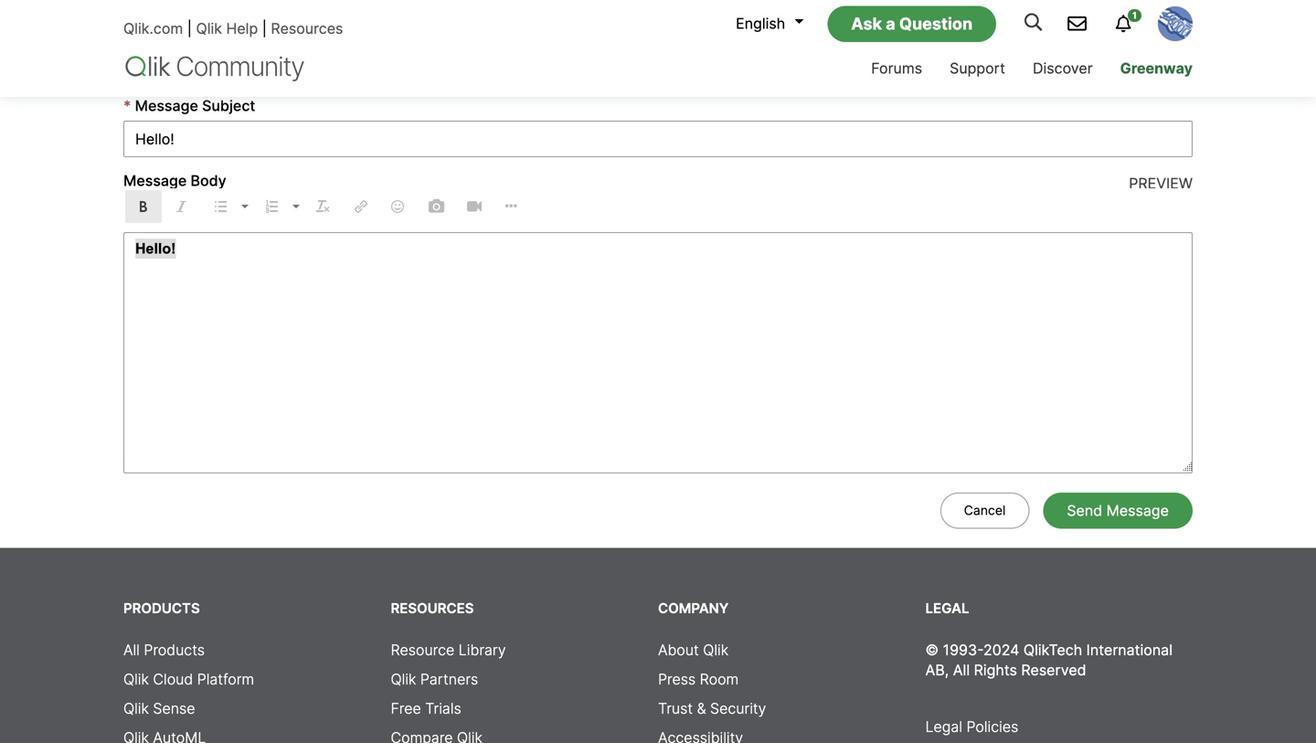 Task type: locate. For each thing, give the bounding box(es) containing it.
0 horizontal spatial all
[[123, 642, 140, 659]]

legal for legal policies
[[926, 718, 963, 736]]

message body
[[123, 172, 227, 190]]

products up all products link
[[123, 600, 200, 617]]

qlik cloud platform
[[123, 671, 254, 689]]

qlik left sense
[[123, 700, 149, 718]]

about qlik link
[[658, 642, 729, 659]]

0 vertical spatial *
[[123, 19, 131, 37]]

clear formatting image
[[316, 198, 330, 212]]

1 horizontal spatial |
[[262, 20, 267, 38]]

qlik partners
[[391, 671, 479, 689]]

1 horizontal spatial resources
[[391, 600, 474, 617]]

0 vertical spatial legal
[[926, 600, 970, 617]]

free
[[391, 700, 421, 718]]

resources link
[[271, 20, 343, 38]]

trials
[[426, 700, 462, 718]]

|
[[187, 20, 192, 38], [262, 20, 267, 38]]

library
[[459, 642, 506, 659]]

forums
[[872, 59, 923, 77]]

qlik partners link
[[391, 671, 479, 689]]

0 horizontal spatial bullet list image
[[213, 198, 228, 212]]

qlik up room
[[703, 642, 729, 659]]

1 vertical spatial all
[[954, 662, 970, 679]]

None text field
[[123, 121, 1193, 157]]

qlik.com
[[123, 20, 183, 38]]

resource
[[391, 642, 455, 659]]

qlik.com | qlik help | resources
[[123, 20, 343, 38]]

| right help
[[262, 20, 267, 38]]

legal
[[926, 600, 970, 617], [926, 718, 963, 736]]

bullet list image left numbered list icon
[[241, 205, 249, 209]]

| up qlikduck
[[187, 20, 192, 38]]

1 vertical spatial resources
[[391, 600, 474, 617]]

1 vertical spatial message
[[123, 172, 187, 190]]

press
[[658, 671, 696, 689]]

menu bar containing forums
[[745, 43, 1207, 97]]

question
[[900, 13, 973, 34]]

1 legal from the top
[[926, 600, 970, 617]]

send
[[135, 19, 171, 37]]

resources up the resource
[[391, 600, 474, 617]]

forums button
[[858, 43, 937, 97]]

0 vertical spatial resources
[[271, 20, 343, 38]]

legal for legal
[[926, 600, 970, 617]]

None submit
[[941, 493, 1030, 529], [1044, 493, 1193, 529], [941, 493, 1030, 529], [1044, 493, 1193, 529]]

1 horizontal spatial all
[[954, 662, 970, 679]]

insert emoji image
[[390, 198, 405, 212]]

resources right help
[[271, 20, 343, 38]]

qlik cloud platform link
[[123, 671, 254, 689]]

message up bold image
[[123, 172, 187, 190]]

italic image
[[175, 198, 189, 212]]

greenway link
[[1107, 43, 1207, 97]]

message
[[135, 97, 198, 115], [123, 172, 187, 190]]

x
[[257, 54, 265, 72]]

*
[[123, 19, 131, 37], [123, 97, 131, 115]]

bold image
[[136, 198, 151, 212]]

security
[[711, 700, 767, 718]]

preview
[[1130, 175, 1193, 193]]

press room
[[658, 671, 739, 689]]

discover
[[1033, 59, 1093, 77]]

legal up the ©
[[926, 600, 970, 617]]

0 vertical spatial message
[[135, 97, 198, 115]]

english
[[736, 15, 786, 32]]

* for send to
[[123, 19, 131, 37]]

rights
[[975, 662, 1018, 679]]

2 legal from the top
[[926, 718, 963, 736]]

Enter a user name text field
[[266, 49, 923, 76]]

2024
[[984, 642, 1020, 659]]

2 * from the top
[[123, 97, 131, 115]]

qlik help link
[[196, 20, 258, 38]]

resources
[[271, 20, 343, 38], [391, 600, 474, 617]]

qlik for cloud
[[123, 671, 149, 689]]

0 horizontal spatial resources
[[271, 20, 343, 38]]

qlik
[[196, 20, 222, 38], [703, 642, 729, 659], [123, 671, 149, 689], [391, 671, 416, 689], [123, 700, 149, 718]]

insert/edit link image
[[354, 198, 369, 212]]

subject
[[202, 97, 255, 115]]

english button
[[727, 8, 804, 39]]

menu bar
[[745, 43, 1207, 97]]

all
[[123, 642, 140, 659], [954, 662, 970, 679]]

all up qlik cloud platform link
[[123, 642, 140, 659]]

legal left policies
[[926, 718, 963, 736]]

©
[[926, 642, 939, 659]]

qlikduck
[[170, 54, 231, 72]]

qlik up free
[[391, 671, 416, 689]]

1 * from the top
[[123, 19, 131, 37]]

ask
[[852, 13, 883, 34]]

trust & security link
[[658, 700, 767, 718]]

international
[[1087, 642, 1173, 659]]

1 vertical spatial *
[[123, 97, 131, 115]]

expand toolbar image
[[506, 198, 520, 212]]

products up cloud on the left of page
[[144, 642, 205, 659]]

1 horizontal spatial bullet list image
[[241, 205, 249, 209]]

group
[[125, 190, 380, 223], [380, 190, 531, 223], [1179, 459, 1195, 474]]

* left send
[[123, 19, 131, 37]]

0 horizontal spatial |
[[187, 20, 192, 38]]

preview link
[[1130, 175, 1193, 193]]

all down 1993-
[[954, 662, 970, 679]]

qliktech
[[1024, 642, 1083, 659]]

products
[[123, 600, 200, 617], [144, 642, 205, 659]]

bullet list image
[[213, 198, 228, 212], [241, 205, 249, 209]]

bullet list image down body
[[213, 198, 228, 212]]

qlik left cloud on the left of page
[[123, 671, 149, 689]]

* down qlik.com 'link'
[[123, 97, 131, 115]]

message down qlikduck
[[135, 97, 198, 115]]

sense
[[153, 700, 195, 718]]

qlik sense
[[123, 700, 195, 718]]

&
[[697, 700, 706, 718]]

1 vertical spatial legal
[[926, 718, 963, 736]]



Task type: vqa. For each thing, say whether or not it's contained in the screenshot.
rightmost |
yes



Task type: describe. For each thing, give the bounding box(es) containing it.
resource library link
[[391, 642, 506, 659]]

help
[[226, 20, 258, 38]]

qlik right to on the top left
[[196, 20, 222, 38]]

numbered list image
[[293, 205, 300, 209]]

insert photos image
[[429, 198, 444, 212]]

all products link
[[123, 642, 205, 659]]

0 vertical spatial all
[[123, 642, 140, 659]]

* for message subject
[[123, 97, 131, 115]]

qlik for partners
[[391, 671, 416, 689]]

trust & security
[[658, 700, 767, 718]]

about qlik
[[658, 642, 729, 659]]

qlik for sense
[[123, 700, 149, 718]]

© 1993-2024 qliktech international ab, all rights reserved
[[926, 642, 1173, 679]]

about
[[658, 642, 699, 659]]

support button
[[937, 43, 1020, 97]]

ask a question
[[852, 13, 973, 34]]

room
[[700, 671, 739, 689]]

reserved
[[1022, 662, 1087, 679]]

free trials link
[[391, 700, 462, 718]]

legal policies link
[[926, 718, 1019, 736]]

ab,
[[926, 662, 949, 679]]

qlikduck image
[[1159, 6, 1193, 41]]

resource library
[[391, 642, 506, 659]]

to
[[175, 19, 189, 37]]

1
[[1133, 10, 1138, 21]]

company
[[658, 600, 729, 617]]

legal policies
[[926, 718, 1019, 736]]

platform
[[197, 671, 254, 689]]

all inside © 1993-2024 qliktech international ab, all rights reserved
[[954, 662, 970, 679]]

all products
[[123, 642, 205, 659]]

discover button
[[1020, 43, 1107, 97]]

policies
[[967, 718, 1019, 736]]

0 vertical spatial products
[[123, 600, 200, 617]]

free trials
[[391, 700, 462, 718]]

a
[[886, 13, 896, 34]]

partners
[[421, 671, 479, 689]]

support
[[950, 59, 1006, 77]]

1 | from the left
[[187, 20, 192, 38]]

qlik.com link
[[123, 20, 183, 38]]

body
[[191, 172, 227, 190]]

qlik sense link
[[123, 700, 195, 718]]

numbered list image
[[264, 198, 279, 212]]

* message subject
[[123, 97, 255, 115]]

trust
[[658, 700, 693, 718]]

2 | from the left
[[262, 20, 267, 38]]

greenway
[[1121, 59, 1193, 77]]

qlik image
[[123, 55, 306, 83]]

ask a question link
[[828, 6, 997, 42]]

press room link
[[658, 671, 739, 689]]

cloud
[[153, 671, 193, 689]]

1 vertical spatial products
[[144, 642, 205, 659]]

1993-
[[943, 642, 984, 659]]

* send to
[[123, 19, 189, 37]]

insert video image
[[467, 198, 482, 212]]



